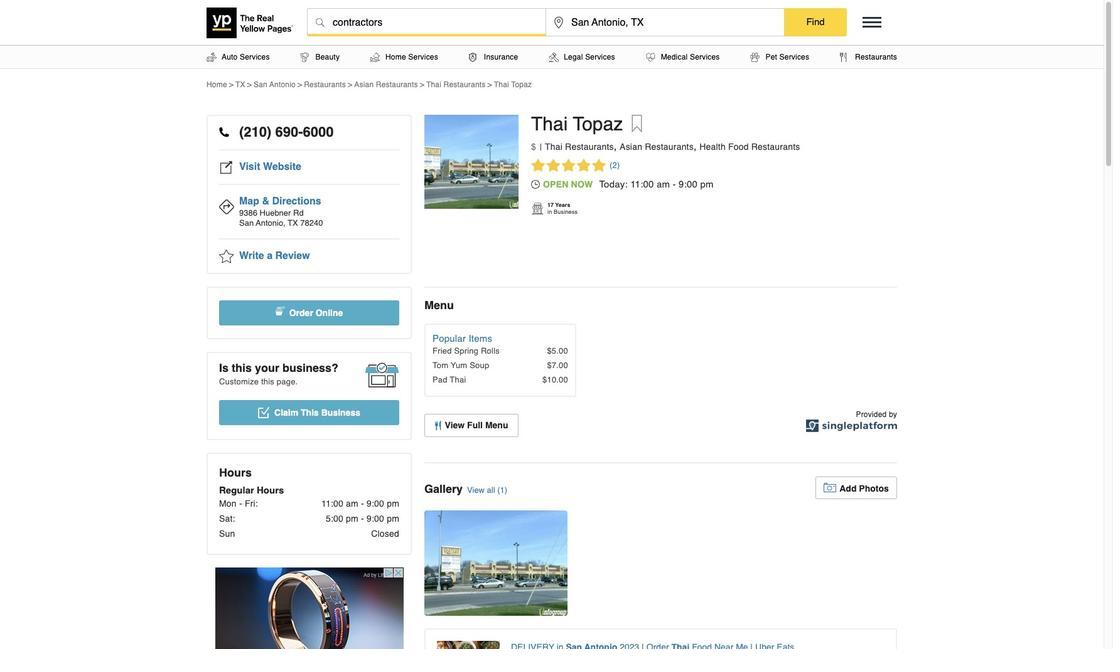 Task type: locate. For each thing, give the bounding box(es) containing it.
1 vertical spatial menu
[[485, 421, 508, 431]]

5 services from the left
[[780, 53, 809, 62]]

thai topaz
[[494, 80, 532, 89], [531, 113, 623, 135]]

1 horizontal spatial asian
[[620, 142, 642, 152]]

this down your
[[261, 377, 274, 387]]

san down 9386
[[239, 218, 254, 228]]

4 services from the left
[[690, 53, 720, 62]]

antonio,
[[256, 218, 286, 228]]

browse medical services image
[[646, 52, 656, 62]]

order online
[[289, 308, 343, 318]]

claim
[[274, 408, 298, 418]]

0 vertical spatial this
[[232, 362, 252, 375]]

0 horizontal spatial am
[[346, 499, 358, 509]]

provided by
[[856, 411, 897, 419]]

view left full at the bottom of page
[[445, 421, 465, 431]]

menu
[[424, 299, 454, 312], [485, 421, 508, 431]]

popular items link
[[433, 333, 492, 344]]

thai inside thai restaurants , asian restaurants , health food restaurants
[[545, 142, 563, 152]]

9:00 down thai restaurants , asian restaurants , health food restaurants
[[679, 179, 698, 190]]

0 vertical spatial 9:00
[[679, 179, 698, 190]]

9:00
[[679, 179, 698, 190], [367, 499, 384, 509], [367, 514, 384, 524]]

0 horizontal spatial view
[[445, 421, 465, 431]]

restaurants left health
[[645, 142, 694, 152]]

thai
[[426, 80, 441, 89], [494, 80, 509, 89], [531, 113, 568, 135], [545, 142, 563, 152], [450, 375, 466, 385]]

hours up 'fri:'
[[257, 485, 284, 496]]

tx right home link on the left top of the page
[[235, 80, 245, 89]]

1 vertical spatial san
[[239, 218, 254, 228]]

0 horizontal spatial hours
[[219, 466, 252, 480]]

restaurants down home
[[376, 80, 418, 89]]

this up customize
[[232, 362, 252, 375]]

0 vertical spatial 11:00
[[630, 179, 654, 190]]

0 horizontal spatial ,
[[614, 141, 617, 153]]

1 horizontal spatial menu
[[485, 421, 508, 431]]

9:00 up the "5:00 pm - 9:00 pm" on the bottom
[[367, 499, 384, 509]]

fri:
[[245, 499, 258, 509]]

write a review
[[239, 251, 310, 262]]

pm
[[700, 179, 714, 190], [387, 499, 399, 509], [346, 514, 358, 524], [387, 514, 399, 524]]

11:00 up the 5:00
[[321, 499, 343, 509]]

hours up the regular
[[219, 466, 252, 480]]

, left health
[[694, 141, 697, 153]]

0 vertical spatial am
[[657, 179, 670, 190]]

1 horizontal spatial tx
[[288, 218, 298, 228]]

9:00 for 11:00 am - 9:00 pm
[[367, 499, 384, 509]]

1 , from the left
[[614, 141, 617, 153]]

thai right $
[[545, 142, 563, 152]]

0 vertical spatial san
[[254, 80, 267, 89]]

11:00 right today:
[[630, 179, 654, 190]]

thai topaz - san antonio, tx image
[[424, 511, 568, 617]]

medical services
[[661, 53, 720, 62]]

the real yellow pages logo image
[[207, 8, 294, 38]]

restaurants up (2) link
[[565, 142, 614, 152]]

2 , from the left
[[694, 141, 697, 153]]

tom
[[433, 361, 448, 370]]

asian down 'browse home services' icon
[[354, 80, 374, 89]]

restaurants link
[[304, 80, 346, 89]]

1 vertical spatial thai restaurants link
[[545, 142, 614, 152]]

am up the "5:00 pm - 9:00 pm" on the bottom
[[346, 499, 358, 509]]

6000
[[303, 124, 334, 140]]

1 vertical spatial 9:00
[[367, 499, 384, 509]]

fried spring rolls
[[433, 347, 500, 356]]

find button
[[784, 8, 847, 36]]

asian restaurants link down home
[[354, 80, 418, 89]]

business inside the 17 years in business
[[554, 209, 578, 215]]

0 vertical spatial asian
[[354, 80, 374, 89]]

1 horizontal spatial view
[[467, 486, 485, 495]]

0 vertical spatial asian restaurants link
[[354, 80, 418, 89]]

is this your business? customize this page.
[[219, 362, 338, 387]]

add photos link
[[816, 477, 897, 500]]

menu up the popular
[[424, 299, 454, 312]]

asian restaurants
[[354, 80, 418, 89]]

services right legal
[[585, 53, 615, 62]]

view full menu
[[445, 421, 508, 431]]

thai restaurants link down browse insurance image
[[426, 80, 486, 89]]

9386
[[239, 208, 257, 218]]

thai topaz inside breadcrumbs navigation
[[494, 80, 532, 89]]

0 horizontal spatial 11:00
[[321, 499, 343, 509]]

1 vertical spatial tx
[[288, 218, 298, 228]]

0 vertical spatial menu
[[424, 299, 454, 312]]

1 vertical spatial asian restaurants link
[[620, 142, 694, 152]]

san right the tx 'link'
[[254, 80, 267, 89]]

0 vertical spatial topaz
[[511, 80, 532, 89]]

0 horizontal spatial business
[[321, 408, 360, 418]]

gallery
[[424, 483, 463, 496]]

am down thai restaurants , asian restaurants , health food restaurants
[[657, 179, 670, 190]]

1 services from the left
[[240, 53, 270, 62]]

thai topaz down insurance
[[494, 80, 532, 89]]

1 vertical spatial view
[[467, 486, 485, 495]]

asian up (2) on the top of the page
[[620, 142, 642, 152]]

0 horizontal spatial thai restaurants link
[[426, 80, 486, 89]]

topaz inside breadcrumbs navigation
[[511, 80, 532, 89]]

1 horizontal spatial thai restaurants link
[[545, 142, 614, 152]]

0 vertical spatial thai restaurants link
[[426, 80, 486, 89]]

0 vertical spatial hours
[[219, 466, 252, 480]]

menu inside view full menu link
[[485, 421, 508, 431]]

today:
[[599, 179, 628, 190]]

services for legal services
[[585, 53, 615, 62]]

,
[[614, 141, 617, 153], [694, 141, 697, 153]]

thai topaz up (2) link
[[531, 113, 623, 135]]

hours
[[219, 466, 252, 480], [257, 485, 284, 496]]

pad thai
[[433, 375, 466, 385]]

order
[[289, 308, 313, 318]]

asian restaurants link up (2) on the top of the page
[[620, 142, 694, 152]]

2 services from the left
[[408, 53, 438, 62]]

review
[[275, 251, 310, 262]]

menu right full at the bottom of page
[[485, 421, 508, 431]]

&
[[262, 196, 269, 207]]

1 horizontal spatial topaz
[[573, 113, 623, 135]]

thai down home services
[[426, 80, 441, 89]]

0 horizontal spatial asian
[[354, 80, 374, 89]]

0 horizontal spatial this
[[232, 362, 252, 375]]

tx inside map & directions 9386 huebner rd san antonio, tx 78240
[[288, 218, 298, 228]]

gallery view all (1)
[[424, 483, 507, 496]]

thai restaurants link up (2) link
[[545, 142, 614, 152]]

$
[[531, 142, 536, 152]]

tx
[[235, 80, 245, 89], [288, 218, 298, 228]]

0 vertical spatial tx
[[235, 80, 245, 89]]

tx link
[[235, 80, 245, 89]]

, up (2) on the top of the page
[[614, 141, 617, 153]]

9:00 for 5:00 pm - 9:00 pm
[[367, 514, 384, 524]]

asian inside breadcrumbs navigation
[[354, 80, 374, 89]]

yp image
[[531, 202, 544, 216]]

(2) link
[[531, 159, 620, 173]]

visit
[[239, 161, 260, 173]]

asian restaurants link
[[354, 80, 418, 89], [620, 142, 694, 152]]

1 horizontal spatial am
[[657, 179, 670, 190]]

1 vertical spatial this
[[261, 377, 274, 387]]

online
[[316, 308, 343, 318]]

1 horizontal spatial ,
[[694, 141, 697, 153]]

mon
[[219, 499, 237, 509]]

tx down rd
[[288, 218, 298, 228]]

services right the medical
[[690, 53, 720, 62]]

0 horizontal spatial asian restaurants link
[[354, 80, 418, 89]]

topaz up (2) on the top of the page
[[573, 113, 623, 135]]

business down years
[[554, 209, 578, 215]]

1 horizontal spatial hours
[[257, 485, 284, 496]]

insurance
[[484, 53, 518, 62]]

browse auto services image
[[207, 52, 217, 62]]

1 horizontal spatial asian restaurants link
[[620, 142, 694, 152]]

pad
[[433, 375, 447, 385]]

home
[[207, 80, 227, 89]]

sat:
[[219, 514, 235, 524]]

photos
[[859, 484, 889, 494]]

business right this
[[321, 408, 360, 418]]

thai restaurants link
[[426, 80, 486, 89], [545, 142, 614, 152]]

home
[[385, 53, 406, 62]]

browse insurance image
[[469, 52, 476, 62]]

11:00
[[630, 179, 654, 190], [321, 499, 343, 509]]

services right auto
[[240, 53, 270, 62]]

services right home
[[408, 53, 438, 62]]

1 horizontal spatial business
[[554, 209, 578, 215]]

write a review link
[[219, 240, 399, 273]]

0 vertical spatial business
[[554, 209, 578, 215]]

add photos
[[840, 484, 889, 494]]

closed
[[371, 529, 399, 539]]

browse restaurants image
[[840, 52, 848, 62]]

view
[[445, 421, 465, 431], [467, 486, 485, 495]]

(2)
[[610, 161, 620, 170]]

auto
[[222, 53, 238, 62]]

asian
[[354, 80, 374, 89], [620, 142, 642, 152]]

1 vertical spatial asian
[[620, 142, 642, 152]]

1 horizontal spatial 11:00
[[630, 179, 654, 190]]

0 horizontal spatial topaz
[[511, 80, 532, 89]]

home link
[[207, 80, 227, 89]]

your
[[255, 362, 279, 375]]

business
[[554, 209, 578, 215], [321, 408, 360, 418]]

order online link
[[219, 301, 399, 326]]

services for auto services
[[240, 53, 270, 62]]

antonio
[[269, 80, 296, 89]]

9:00 up closed
[[367, 514, 384, 524]]

$5.00
[[547, 347, 568, 356]]

view left "all" at the bottom of page
[[467, 486, 485, 495]]

rd
[[293, 208, 304, 218]]

0 horizontal spatial tx
[[235, 80, 245, 89]]

2 vertical spatial 9:00
[[367, 514, 384, 524]]

3 services from the left
[[585, 53, 615, 62]]

0 vertical spatial thai topaz
[[494, 80, 532, 89]]

services right pet
[[780, 53, 809, 62]]

restaurants down beauty
[[304, 80, 346, 89]]

items
[[469, 333, 492, 344]]

services for home services
[[408, 53, 438, 62]]

home services
[[385, 53, 438, 62]]

topaz down insurance
[[511, 80, 532, 89]]

advertisement region
[[215, 568, 403, 650]]

$7.00
[[547, 361, 568, 370]]

0 vertical spatial view
[[445, 421, 465, 431]]



Task type: vqa. For each thing, say whether or not it's contained in the screenshot.
the rightmost Hours
yes



Task type: describe. For each thing, give the bounding box(es) containing it.
browse home services image
[[370, 52, 380, 62]]

pet
[[766, 53, 777, 62]]

17
[[547, 202, 554, 209]]

5:00
[[326, 514, 343, 524]]

mon - fri:
[[219, 499, 258, 509]]

thai down yum
[[450, 375, 466, 385]]

1 horizontal spatial this
[[261, 377, 274, 387]]

spring
[[454, 347, 479, 356]]

regular hours
[[219, 485, 284, 496]]

is
[[219, 362, 229, 375]]

thai up $
[[531, 113, 568, 135]]

a
[[267, 251, 273, 262]]

(210)
[[239, 124, 271, 140]]

directions
[[272, 196, 321, 207]]

1 vertical spatial 11:00
[[321, 499, 343, 509]]

restaurants right 'food'
[[751, 142, 800, 152]]

all
[[487, 486, 495, 495]]

map & directions 9386 huebner rd san antonio, tx 78240
[[239, 196, 323, 228]]

soup
[[470, 361, 489, 370]]

services for pet services
[[780, 53, 809, 62]]

view full menu link
[[424, 414, 519, 438]]

view all (1) link
[[467, 486, 507, 495]]

popular
[[433, 333, 466, 344]]

1 vertical spatial hours
[[257, 485, 284, 496]]

- up the "5:00 pm - 9:00 pm" on the bottom
[[361, 499, 364, 509]]

17 years in business
[[547, 202, 578, 215]]

restaurants
[[855, 53, 897, 62]]

add
[[840, 484, 857, 494]]

legal
[[564, 53, 583, 62]]

browse beauty image
[[300, 52, 309, 62]]

690-
[[275, 124, 303, 140]]

0 horizontal spatial menu
[[424, 299, 454, 312]]

page.
[[277, 377, 298, 387]]

tx inside breadcrumbs navigation
[[235, 80, 245, 89]]

this
[[301, 408, 319, 418]]

5:00 pm - 9:00 pm
[[326, 514, 399, 524]]

view inside "gallery view all (1)"
[[467, 486, 485, 495]]

browse legal services image
[[549, 52, 559, 62]]

website
[[263, 161, 301, 173]]

fried
[[433, 347, 452, 356]]

visit website
[[239, 161, 301, 173]]

legal services
[[564, 53, 615, 62]]

- down 11:00 am - 9:00 pm
[[361, 514, 364, 524]]

thai restaurants
[[426, 80, 486, 89]]

full
[[467, 421, 483, 431]]

provided
[[856, 411, 887, 419]]

customize
[[219, 377, 259, 387]]

browse pet services image
[[751, 52, 760, 62]]

san inside map & directions 9386 huebner rd san antonio, tx 78240
[[239, 218, 254, 228]]

1 vertical spatial topaz
[[573, 113, 623, 135]]

open
[[543, 180, 569, 190]]

san antonio link
[[254, 80, 296, 89]]

1 vertical spatial am
[[346, 499, 358, 509]]

1 vertical spatial thai topaz
[[531, 113, 623, 135]]

beauty
[[316, 53, 340, 62]]

san antonio
[[254, 80, 296, 89]]

breadcrumbs navigation
[[207, 80, 897, 90]]

- down thai restaurants , asian restaurants , health food restaurants
[[673, 179, 676, 190]]

find
[[806, 16, 825, 27]]

claim this business
[[274, 408, 360, 418]]

map
[[239, 196, 259, 207]]

food
[[728, 142, 749, 152]]

health
[[700, 142, 726, 152]]

services for medical services
[[690, 53, 720, 62]]

auto services
[[222, 53, 270, 62]]

yum
[[451, 361, 467, 370]]

restaurants down browse insurance image
[[444, 80, 486, 89]]

thai restaurants link inside breadcrumbs navigation
[[426, 80, 486, 89]]

visit website link
[[219, 151, 399, 185]]

- left 'fri:'
[[239, 499, 242, 509]]

thai restaurants , asian restaurants , health food restaurants
[[545, 141, 800, 153]]

(210) 690-6000
[[239, 124, 334, 140]]

rolls
[[481, 347, 500, 356]]

health food restaurants link
[[700, 142, 800, 152]]

78240
[[300, 218, 323, 228]]

pet services
[[766, 53, 809, 62]]

asian inside thai restaurants , asian restaurants , health food restaurants
[[620, 142, 642, 152]]

san inside breadcrumbs navigation
[[254, 80, 267, 89]]

11:00 am - 9:00 pm
[[321, 499, 399, 509]]

huebner
[[260, 208, 291, 218]]

now
[[571, 180, 593, 190]]

(210) 690-6000 link
[[219, 116, 399, 151]]

$10.00
[[542, 375, 568, 385]]

years
[[555, 202, 570, 209]]

1 vertical spatial business
[[321, 408, 360, 418]]

(1)
[[497, 486, 507, 495]]

Where? text field
[[546, 9, 784, 36]]

write
[[239, 251, 264, 262]]

by
[[889, 411, 897, 419]]

in
[[547, 209, 552, 215]]

claim this business link
[[219, 401, 399, 426]]

Find a business text field
[[308, 9, 546, 36]]

tom yum soup
[[433, 361, 489, 370]]

thai down insurance
[[494, 80, 509, 89]]

business?
[[283, 362, 338, 375]]



